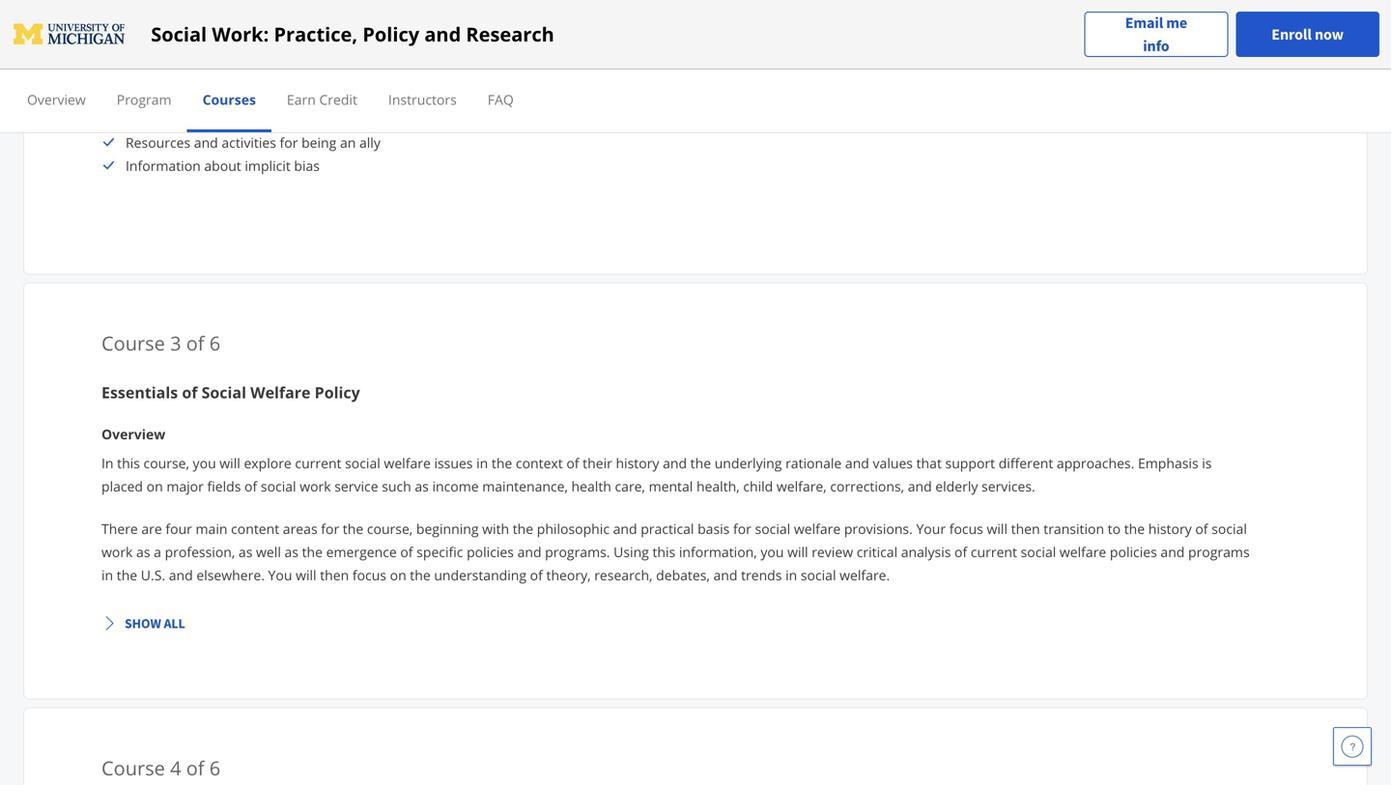 Task type: describe. For each thing, give the bounding box(es) containing it.
on inside in this course, you will explore current social welfare issues in the context of their history and the underlying rationale and values that support different approaches. emphasis is placed on major fields of social work service such as income maintenance, health care, mental health, child welfare, corrections, and elderly services.
[[147, 477, 163, 495]]

program link
[[117, 90, 172, 109]]

maintenance,
[[482, 477, 568, 495]]

0 horizontal spatial for
[[280, 133, 298, 151]]

corrections,
[[830, 477, 904, 495]]

housing
[[269, 17, 319, 36]]

content
[[231, 520, 279, 538]]

welfare,
[[777, 477, 827, 495]]

university of michigan image
[[12, 19, 128, 50]]

as left a
[[136, 543, 150, 561]]

social up service
[[345, 454, 380, 472]]

you inside in this course, you will explore current social welfare issues in the context of their history and the underlying rationale and values that support different approaches. emphasis is placed on major fields of social work service such as income maintenance, health care, mental health, child welfare, corrections, and elderly services.
[[193, 454, 216, 472]]

social down review
[[801, 566, 836, 584]]

the up health,
[[691, 454, 711, 472]]

relevant environmental justice issues information related to economic inequality
[[126, 87, 395, 128]]

about crime and policing communities
[[126, 40, 368, 59]]

activities
[[222, 133, 276, 151]]

the right transition
[[1124, 520, 1145, 538]]

earn credit link
[[287, 90, 357, 109]]

faq
[[488, 90, 514, 109]]

overview link
[[27, 90, 86, 109]]

are
[[141, 520, 162, 538]]

6 for course 3 of 6
[[209, 330, 221, 356]]

research
[[466, 21, 554, 47]]

in this course, you will explore current social welfare issues in the context of their history and the underlying rationale and values that support different approaches. emphasis is placed on major fields of social work service such as income maintenance, health care, mental health, child welfare, corrections, and elderly services.
[[101, 454, 1212, 495]]

as left the well
[[239, 543, 253, 561]]

1 vertical spatial focus
[[353, 566, 386, 584]]

your
[[916, 520, 946, 538]]

and up corrections,
[[845, 454, 869, 472]]

practical
[[641, 520, 694, 538]]

policing for and
[[234, 40, 283, 59]]

the up maintenance,
[[492, 454, 512, 472]]

instructors link
[[388, 90, 457, 109]]

there
[[101, 520, 138, 538]]

in inside in this course, you will explore current social welfare issues in the context of their history and the underlying rationale and values that support different approaches. emphasis is placed on major fields of social work service such as income maintenance, health care, mental health, child welfare, corrections, and elderly services.
[[476, 454, 488, 472]]

email me info button
[[1085, 11, 1228, 57]]

work:
[[212, 21, 269, 47]]

policing for in
[[237, 64, 286, 82]]

and down that
[[908, 477, 932, 495]]

relevant
[[126, 87, 180, 105]]

now
[[1315, 25, 1344, 44]]

philosophic
[[537, 520, 610, 538]]

programs.
[[545, 543, 610, 561]]

and left research
[[424, 21, 461, 47]]

instructors
[[388, 90, 457, 109]]

current inside in this course, you will explore current social welfare issues in the context of their history and the underlying rationale and values that support different approaches. emphasis is placed on major fields of social work service such as income maintenance, health care, mental health, child welfare, corrections, and elderly services.
[[295, 454, 342, 472]]

to inside there are four main content areas for the course, beginning with the philosophic and practical basis for social welfare provisions. your focus will then transition to the history of social work as a profession, as well as the emergence of specific policies and programs. using this information, you will review critical analysis of current social welfare policies and programs in the u.s. and elsewhere. you will then focus on the understanding of theory, research, debates, and trends in social welfare.
[[1108, 520, 1121, 538]]

that
[[917, 454, 942, 472]]

of right 4
[[186, 755, 204, 781]]

using
[[614, 543, 649, 561]]

this inside in this course, you will explore current social welfare issues in the context of their history and the underlying rationale and values that support different approaches. emphasis is placed on major fields of social work service such as income maintenance, health care, mental health, child welfare, corrections, and elderly services.
[[117, 454, 140, 472]]

program
[[117, 90, 172, 109]]

elsewhere.
[[196, 566, 265, 584]]

and up current trends in policing on the left top of page
[[206, 40, 230, 59]]

inequality inside relevant environmental justice issues information related to economic inequality
[[334, 110, 395, 128]]

2 horizontal spatial welfare
[[1060, 543, 1107, 561]]

elderly
[[936, 477, 978, 495]]

their
[[583, 454, 612, 472]]

income
[[432, 477, 479, 495]]

fields
[[207, 477, 241, 495]]

welfare.
[[840, 566, 890, 584]]

specific
[[417, 543, 463, 561]]

health
[[572, 477, 611, 495]]

show
[[125, 615, 161, 632]]

work inside there are four main content areas for the course, beginning with the philosophic and practical basis for social welfare provisions. your focus will then transition to the history of social work as a profession, as well as the emergence of specific policies and programs. using this information, you will review critical analysis of current social welfare policies and programs in the u.s. and elsewhere. you will then focus on the understanding of theory, research, debates, and trends in social welfare.
[[101, 543, 133, 561]]

social down explore
[[261, 477, 296, 495]]

implicit
[[245, 156, 291, 175]]

and left programs
[[1161, 543, 1185, 561]]

of up programs
[[1196, 520, 1208, 538]]

social up programs
[[1212, 520, 1247, 538]]

faq link
[[488, 90, 514, 109]]

6 for course 4 of 6
[[209, 755, 221, 781]]

to inside relevant environmental justice issues information related to economic inequality
[[252, 110, 265, 128]]

emergence
[[326, 543, 397, 561]]

ally
[[359, 133, 381, 151]]

provisions.
[[844, 520, 913, 538]]

economic
[[269, 110, 330, 128]]

history inside in this course, you will explore current social welfare issues in the context of their history and the underlying rationale and values that support different approaches. emphasis is placed on major fields of social work service such as income maintenance, health care, mental health, child welfare, corrections, and elderly services.
[[616, 454, 659, 472]]

current trends in policing
[[126, 64, 286, 82]]

research,
[[594, 566, 653, 584]]

0 vertical spatial then
[[1011, 520, 1040, 538]]

the up emergence
[[343, 520, 363, 538]]

issues inside in this course, you will explore current social welfare issues in the context of their history and the underlying rationale and values that support different approaches. emphasis is placed on major fields of social work service such as income maintenance, health care, mental health, child welfare, corrections, and elderly services.
[[434, 454, 473, 472]]

the down areas
[[302, 543, 323, 561]]

values
[[873, 454, 913, 472]]

about
[[126, 40, 164, 59]]

course, inside there are four main content areas for the course, beginning with the philosophic and practical basis for social welfare provisions. your focus will then transition to the history of social work as a profession, as well as the emergence of specific policies and programs. using this information, you will review critical analysis of current social welfare policies and programs in the u.s. and elsewhere. you will then focus on the understanding of theory, research, debates, and trends in social welfare.
[[367, 520, 413, 538]]

a
[[154, 543, 161, 561]]

will left review
[[788, 543, 808, 561]]

and up using
[[613, 520, 637, 538]]

resources and activities for being an ally
[[126, 133, 381, 151]]

on inside there are four main content areas for the course, beginning with the philosophic and practical basis for social welfare provisions. your focus will then transition to the history of social work as a profession, as well as the emergence of specific policies and programs. using this information, you will review critical analysis of current social welfare policies and programs in the u.s. and elsewhere. you will then focus on the understanding of theory, research, debates, and trends in social welfare.
[[390, 566, 406, 584]]

0 horizontal spatial trends
[[178, 64, 219, 82]]

the right "with"
[[513, 520, 533, 538]]

4
[[170, 755, 181, 781]]

an
[[340, 133, 356, 151]]

earn credit
[[287, 90, 357, 109]]

show all
[[125, 615, 185, 632]]

email
[[1125, 13, 1163, 32]]

1 vertical spatial social
[[202, 382, 246, 403]]

related inside relevant environmental justice issues information related to economic inequality
[[204, 110, 249, 128]]

is
[[1202, 454, 1212, 472]]

history inside there are four main content areas for the course, beginning with the philosophic and practical basis for social welfare provisions. your focus will then transition to the history of social work as a profession, as well as the emergence of specific policies and programs. using this information, you will review critical analysis of current social welfare policies and programs in the u.s. and elsewhere. you will then focus on the understanding of theory, research, debates, and trends in social welfare.
[[1149, 520, 1192, 538]]

2 horizontal spatial for
[[733, 520, 752, 538]]

theory,
[[546, 566, 591, 584]]

practice,
[[274, 21, 358, 47]]

course 4 of 6
[[101, 755, 221, 781]]

1 horizontal spatial for
[[321, 520, 339, 538]]

enroll now
[[1272, 25, 1344, 44]]

of right "3"
[[186, 330, 204, 356]]

in left welfare.
[[786, 566, 797, 584]]

you
[[268, 566, 292, 584]]

1 vertical spatial welfare
[[794, 520, 841, 538]]

information related to housing inequality
[[126, 17, 385, 36]]

0 horizontal spatial policy
[[315, 382, 360, 403]]

issues inside relevant environmental justice issues information related to economic inequality
[[323, 87, 362, 105]]

overview inside certificate menu element
[[27, 90, 86, 109]]

mental
[[649, 477, 693, 495]]

course, inside in this course, you will explore current social welfare issues in the context of their history and the underlying rationale and values that support different approaches. emphasis is placed on major fields of social work service such as income maintenance, health care, mental health, child welfare, corrections, and elderly services.
[[144, 454, 189, 472]]

0 vertical spatial focus
[[950, 520, 983, 538]]

credit
[[319, 90, 357, 109]]



Task type: locate. For each thing, give the bounding box(es) containing it.
you up major
[[193, 454, 216, 472]]

to
[[252, 17, 265, 36], [252, 110, 265, 128], [1108, 520, 1121, 538]]

policies
[[467, 543, 514, 561], [1110, 543, 1157, 561]]

in up environmental
[[222, 64, 234, 82]]

information for information related to housing inequality
[[126, 17, 201, 36]]

areas
[[283, 520, 318, 538]]

on left major
[[147, 477, 163, 495]]

course left 4
[[101, 755, 165, 781]]

for down economic
[[280, 133, 298, 151]]

trends inside there are four main content areas for the course, beginning with the philosophic and practical basis for social welfare provisions. your focus will then transition to the history of social work as a profession, as well as the emergence of specific policies and programs. using this information, you will review critical analysis of current social welfare policies and programs in the u.s. and elsewhere. you will then focus on the understanding of theory, research, debates, and trends in social welfare.
[[741, 566, 782, 584]]

1 vertical spatial policing
[[237, 64, 286, 82]]

you
[[193, 454, 216, 472], [761, 543, 784, 561]]

main
[[196, 520, 228, 538]]

0 horizontal spatial welfare
[[384, 454, 431, 472]]

child
[[743, 477, 773, 495]]

0 horizontal spatial then
[[320, 566, 349, 584]]

basis
[[698, 520, 730, 538]]

2 related from the top
[[204, 110, 249, 128]]

information for information about implicit bias
[[126, 156, 201, 175]]

as inside in this course, you will explore current social welfare issues in the context of their history and the underlying rationale and values that support different approaches. emphasis is placed on major fields of social work service such as income maintenance, health care, mental health, child welfare, corrections, and elderly services.
[[415, 477, 429, 495]]

0 vertical spatial this
[[117, 454, 140, 472]]

policy right 'welfare'
[[315, 382, 360, 403]]

course for course 3 of 6
[[101, 330, 165, 356]]

1 vertical spatial inequality
[[334, 110, 395, 128]]

there are four main content areas for the course, beginning with the philosophic and practical basis for social welfare provisions. your focus will then transition to the history of social work as a profession, as well as the emergence of specific policies and programs. using this information, you will review critical analysis of current social welfare policies and programs in the u.s. and elsewhere. you will then focus on the understanding of theory, research, debates, and trends in social welfare.
[[101, 520, 1250, 584]]

1 horizontal spatial issues
[[434, 454, 473, 472]]

communities
[[286, 40, 368, 59]]

0 vertical spatial policing
[[234, 40, 283, 59]]

overview up in
[[101, 425, 165, 443]]

1 vertical spatial history
[[1149, 520, 1192, 538]]

1 vertical spatial 6
[[209, 755, 221, 781]]

with
[[482, 520, 509, 538]]

service
[[335, 477, 378, 495]]

this right in
[[117, 454, 140, 472]]

will inside in this course, you will explore current social welfare issues in the context of their history and the underlying rationale and values that support different approaches. emphasis is placed on major fields of social work service such as income maintenance, health care, mental health, child welfare, corrections, and elderly services.
[[220, 454, 240, 472]]

of left theory,
[[530, 566, 543, 584]]

of left 'specific'
[[400, 543, 413, 561]]

course left "3"
[[101, 330, 165, 356]]

earn
[[287, 90, 316, 109]]

1 horizontal spatial work
[[300, 477, 331, 495]]

and left programs.
[[517, 543, 542, 561]]

1 horizontal spatial overview
[[101, 425, 165, 443]]

help center image
[[1341, 735, 1364, 758]]

1 vertical spatial overview
[[101, 425, 165, 443]]

social down child
[[755, 520, 791, 538]]

social up current trends in policing on the left top of page
[[151, 21, 207, 47]]

1 vertical spatial work
[[101, 543, 133, 561]]

1 vertical spatial on
[[390, 566, 406, 584]]

different
[[999, 454, 1053, 472]]

then down emergence
[[320, 566, 349, 584]]

0 vertical spatial overview
[[27, 90, 86, 109]]

inequality up communities
[[323, 17, 385, 36]]

then down services. at the right
[[1011, 520, 1040, 538]]

1 horizontal spatial current
[[971, 543, 1017, 561]]

trends down crime
[[178, 64, 219, 82]]

3
[[170, 330, 181, 356]]

course for course 4 of 6
[[101, 755, 165, 781]]

policing down about crime and policing communities
[[237, 64, 286, 82]]

trends down information,
[[741, 566, 782, 584]]

0 horizontal spatial focus
[[353, 566, 386, 584]]

context
[[516, 454, 563, 472]]

of
[[186, 330, 204, 356], [182, 382, 198, 403], [567, 454, 579, 472], [245, 477, 257, 495], [1196, 520, 1208, 538], [400, 543, 413, 561], [955, 543, 967, 561], [530, 566, 543, 584], [186, 755, 204, 781]]

of right analysis
[[955, 543, 967, 561]]

welfare up such
[[384, 454, 431, 472]]

policies left programs
[[1110, 543, 1157, 561]]

all
[[164, 615, 185, 632]]

1 horizontal spatial policy
[[363, 21, 419, 47]]

2 vertical spatial information
[[126, 156, 201, 175]]

1 horizontal spatial on
[[390, 566, 406, 584]]

will down services. at the right
[[987, 520, 1008, 538]]

the left u.s.
[[117, 566, 137, 584]]

0 vertical spatial welfare
[[384, 454, 431, 472]]

1 6 from the top
[[209, 330, 221, 356]]

and down information,
[[714, 566, 738, 584]]

this down practical
[[653, 543, 676, 561]]

0 vertical spatial history
[[616, 454, 659, 472]]

focus
[[950, 520, 983, 538], [353, 566, 386, 584]]

resources
[[126, 133, 190, 151]]

work left service
[[300, 477, 331, 495]]

policies down "with"
[[467, 543, 514, 561]]

major
[[166, 477, 204, 495]]

1 horizontal spatial course,
[[367, 520, 413, 538]]

four
[[166, 520, 192, 538]]

0 vertical spatial course
[[101, 330, 165, 356]]

you right information,
[[761, 543, 784, 561]]

related down courses 'link'
[[204, 110, 249, 128]]

2 course from the top
[[101, 755, 165, 781]]

programs
[[1188, 543, 1250, 561]]

social left 'welfare'
[[202, 382, 246, 403]]

show all button
[[94, 606, 193, 641]]

0 vertical spatial you
[[193, 454, 216, 472]]

0 horizontal spatial issues
[[323, 87, 362, 105]]

placed
[[101, 477, 143, 495]]

0 vertical spatial to
[[252, 17, 265, 36]]

and right u.s.
[[169, 566, 193, 584]]

essentials
[[101, 382, 178, 403]]

u.s.
[[141, 566, 165, 584]]

1 vertical spatial trends
[[741, 566, 782, 584]]

to up about crime and policing communities
[[252, 17, 265, 36]]

trends
[[178, 64, 219, 82], [741, 566, 782, 584]]

welfare down transition
[[1060, 543, 1107, 561]]

2 6 from the top
[[209, 755, 221, 781]]

0 vertical spatial trends
[[178, 64, 219, 82]]

0 horizontal spatial history
[[616, 454, 659, 472]]

enroll
[[1272, 25, 1312, 44]]

history
[[616, 454, 659, 472], [1149, 520, 1192, 538]]

6 right 4
[[209, 755, 221, 781]]

information down resources
[[126, 156, 201, 175]]

0 horizontal spatial course,
[[144, 454, 189, 472]]

0 vertical spatial related
[[204, 17, 249, 36]]

on
[[147, 477, 163, 495], [390, 566, 406, 584]]

crime
[[167, 40, 203, 59]]

1 horizontal spatial then
[[1011, 520, 1040, 538]]

social
[[345, 454, 380, 472], [261, 477, 296, 495], [755, 520, 791, 538], [1212, 520, 1247, 538], [1021, 543, 1056, 561], [801, 566, 836, 584]]

issues right earn
[[323, 87, 362, 105]]

in left u.s.
[[101, 566, 113, 584]]

0 vertical spatial issues
[[323, 87, 362, 105]]

courses
[[203, 90, 256, 109]]

0 horizontal spatial on
[[147, 477, 163, 495]]

0 vertical spatial course,
[[144, 454, 189, 472]]

profession,
[[165, 543, 235, 561]]

debates,
[[656, 566, 710, 584]]

will up fields
[[220, 454, 240, 472]]

policing
[[234, 40, 283, 59], [237, 64, 286, 82]]

about
[[204, 156, 241, 175]]

for right areas
[[321, 520, 339, 538]]

this inside there are four main content areas for the course, beginning with the philosophic and practical basis for social welfare provisions. your focus will then transition to the history of social work as a profession, as well as the emergence of specific policies and programs. using this information, you will review critical analysis of current social welfare policies and programs in the u.s. and elsewhere. you will then focus on the understanding of theory, research, debates, and trends in social welfare.
[[653, 543, 676, 561]]

1 vertical spatial related
[[204, 110, 249, 128]]

1 vertical spatial policy
[[315, 382, 360, 403]]

in up income
[[476, 454, 488, 472]]

1 vertical spatial course,
[[367, 520, 413, 538]]

and up mental
[[663, 454, 687, 472]]

explore
[[244, 454, 292, 472]]

1 horizontal spatial history
[[1149, 520, 1192, 538]]

review
[[812, 543, 853, 561]]

work
[[300, 477, 331, 495], [101, 543, 133, 561]]

2 vertical spatial to
[[1108, 520, 1121, 538]]

focus right your
[[950, 520, 983, 538]]

current inside there are four main content areas for the course, beginning with the philosophic and practical basis for social welfare provisions. your focus will then transition to the history of social work as a profession, as well as the emergence of specific policies and programs. using this information, you will review critical analysis of current social welfare policies and programs in the u.s. and elsewhere. you will then focus on the understanding of theory, research, debates, and trends in social welfare.
[[971, 543, 1017, 561]]

the
[[492, 454, 512, 472], [691, 454, 711, 472], [343, 520, 363, 538], [513, 520, 533, 538], [1124, 520, 1145, 538], [302, 543, 323, 561], [117, 566, 137, 584], [410, 566, 431, 584]]

0 vertical spatial current
[[295, 454, 342, 472]]

certificate menu element
[[12, 70, 1380, 132]]

0 horizontal spatial current
[[295, 454, 342, 472]]

1 vertical spatial to
[[252, 110, 265, 128]]

information inside relevant environmental justice issues information related to economic inequality
[[126, 110, 201, 128]]

social
[[151, 21, 207, 47], [202, 382, 246, 403]]

and up the information about implicit bias
[[194, 133, 218, 151]]

as right the well
[[285, 543, 299, 561]]

1 vertical spatial information
[[126, 110, 201, 128]]

to up resources and activities for being an ally at the top left
[[252, 110, 265, 128]]

email me info
[[1125, 13, 1188, 56]]

course, up emergence
[[367, 520, 413, 538]]

0 horizontal spatial overview
[[27, 90, 86, 109]]

1 vertical spatial then
[[320, 566, 349, 584]]

of left their
[[567, 454, 579, 472]]

me
[[1166, 13, 1188, 32]]

policing down the information related to housing inequality
[[234, 40, 283, 59]]

current
[[126, 64, 174, 82]]

as right such
[[415, 477, 429, 495]]

information,
[[679, 543, 757, 561]]

1 vertical spatial current
[[971, 543, 1017, 561]]

social work: practice, policy and research
[[151, 21, 554, 47]]

underlying
[[715, 454, 782, 472]]

well
[[256, 543, 281, 561]]

0 vertical spatial inequality
[[323, 17, 385, 36]]

policy up the instructors at the left top of page
[[363, 21, 419, 47]]

courses link
[[203, 90, 256, 109]]

2 vertical spatial welfare
[[1060, 543, 1107, 561]]

1 policies from the left
[[467, 543, 514, 561]]

1 vertical spatial this
[[653, 543, 676, 561]]

transition
[[1044, 520, 1104, 538]]

to right transition
[[1108, 520, 1121, 538]]

current up service
[[295, 454, 342, 472]]

justice
[[279, 87, 320, 105]]

inequality up ally
[[334, 110, 395, 128]]

0 vertical spatial on
[[147, 477, 163, 495]]

you inside there are four main content areas for the course, beginning with the philosophic and practical basis for social welfare provisions. your focus will then transition to the history of social work as a profession, as well as the emergence of specific policies and programs. using this information, you will review critical analysis of current social welfare policies and programs in the u.s. and elsewhere. you will then focus on the understanding of theory, research, debates, and trends in social welfare.
[[761, 543, 784, 561]]

beginning
[[416, 520, 479, 538]]

0 vertical spatial policy
[[363, 21, 419, 47]]

current
[[295, 454, 342, 472], [971, 543, 1017, 561]]

information about implicit bias
[[126, 156, 320, 175]]

1 horizontal spatial policies
[[1110, 543, 1157, 561]]

history up programs
[[1149, 520, 1192, 538]]

social down transition
[[1021, 543, 1056, 561]]

1 vertical spatial course
[[101, 755, 165, 781]]

bias
[[294, 156, 320, 175]]

welfare
[[384, 454, 431, 472], [794, 520, 841, 538], [1060, 543, 1107, 561]]

1 horizontal spatial focus
[[950, 520, 983, 538]]

of right essentials
[[182, 382, 198, 403]]

environmental
[[183, 87, 276, 105]]

1 information from the top
[[126, 17, 201, 36]]

issues up income
[[434, 454, 473, 472]]

approaches.
[[1057, 454, 1135, 472]]

1 horizontal spatial you
[[761, 543, 784, 561]]

of right fields
[[245, 477, 257, 495]]

0 vertical spatial 6
[[209, 330, 221, 356]]

health,
[[697, 477, 740, 495]]

1 horizontal spatial trends
[[741, 566, 782, 584]]

3 information from the top
[[126, 156, 201, 175]]

1 horizontal spatial this
[[653, 543, 676, 561]]

on down emergence
[[390, 566, 406, 584]]

1 related from the top
[[204, 17, 249, 36]]

overview down university of michigan image at the left of the page
[[27, 90, 86, 109]]

6 right "3"
[[209, 330, 221, 356]]

current down services. at the right
[[971, 543, 1017, 561]]

1 course from the top
[[101, 330, 165, 356]]

2 policies from the left
[[1110, 543, 1157, 561]]

0 vertical spatial social
[[151, 21, 207, 47]]

0 horizontal spatial this
[[117, 454, 140, 472]]

rationale
[[786, 454, 842, 472]]

info
[[1143, 36, 1170, 56]]

in
[[101, 454, 114, 472]]

work down there
[[101, 543, 133, 561]]

1 horizontal spatial welfare
[[794, 520, 841, 538]]

being
[[302, 133, 337, 151]]

focus down emergence
[[353, 566, 386, 584]]

history up care,
[[616, 454, 659, 472]]

will right you
[[296, 566, 317, 584]]

0 vertical spatial information
[[126, 17, 201, 36]]

welfare inside in this course, you will explore current social welfare issues in the context of their history and the underlying rationale and values that support different approaches. emphasis is placed on major fields of social work service such as income maintenance, health care, mental health, child welfare, corrections, and elderly services.
[[384, 454, 431, 472]]

related up about crime and policing communities
[[204, 17, 249, 36]]

for right basis
[[733, 520, 752, 538]]

welfare up review
[[794, 520, 841, 538]]

0 horizontal spatial you
[[193, 454, 216, 472]]

care,
[[615, 477, 645, 495]]

welfare
[[250, 382, 311, 403]]

2 information from the top
[[126, 110, 201, 128]]

0 horizontal spatial work
[[101, 543, 133, 561]]

1 vertical spatial you
[[761, 543, 784, 561]]

as
[[415, 477, 429, 495], [136, 543, 150, 561], [239, 543, 253, 561], [285, 543, 299, 561]]

0 vertical spatial work
[[300, 477, 331, 495]]

information up about
[[126, 17, 201, 36]]

such
[[382, 477, 411, 495]]

the down 'specific'
[[410, 566, 431, 584]]

work inside in this course, you will explore current social welfare issues in the context of their history and the underlying rationale and values that support different approaches. emphasis is placed on major fields of social work service such as income maintenance, health care, mental health, child welfare, corrections, and elderly services.
[[300, 477, 331, 495]]

0 horizontal spatial policies
[[467, 543, 514, 561]]

6
[[209, 330, 221, 356], [209, 755, 221, 781]]

1 vertical spatial issues
[[434, 454, 473, 472]]

information up resources
[[126, 110, 201, 128]]

course, up major
[[144, 454, 189, 472]]

course 3 of 6
[[101, 330, 221, 356]]

issues
[[323, 87, 362, 105], [434, 454, 473, 472]]

this
[[117, 454, 140, 472], [653, 543, 676, 561]]



Task type: vqa. For each thing, say whether or not it's contained in the screenshot.
1st list from the bottom of the page
no



